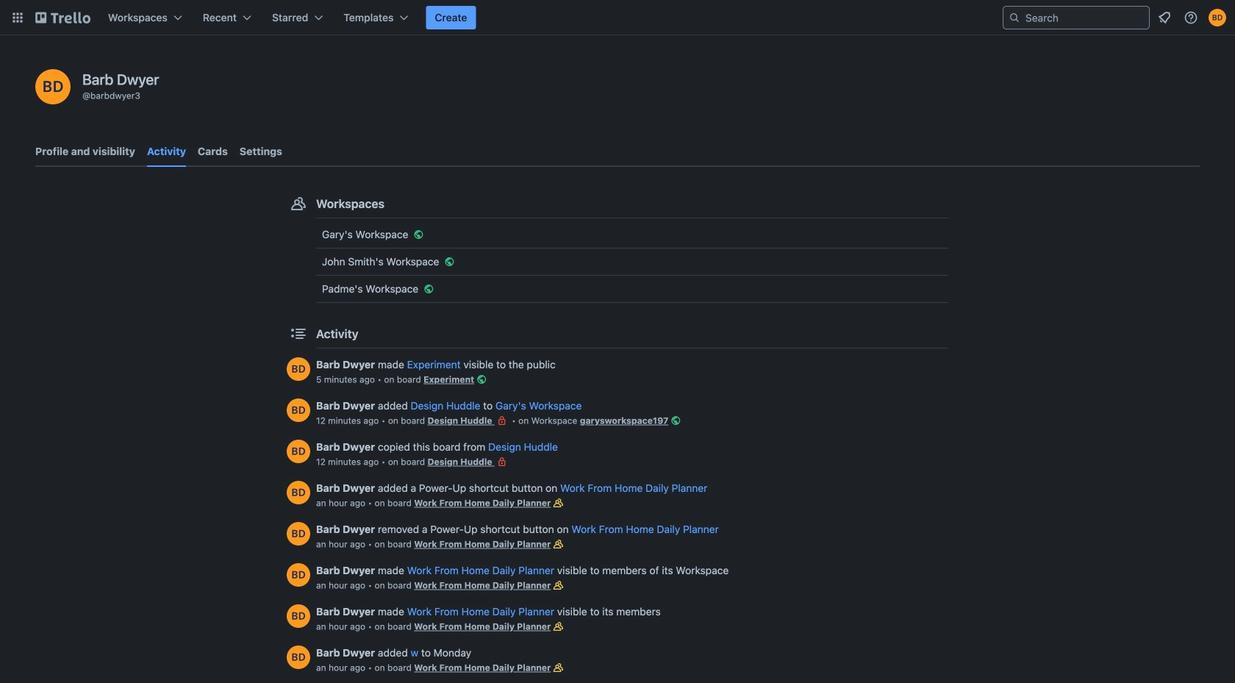 Task type: describe. For each thing, give the bounding box(es) containing it.
back to home image
[[35, 6, 90, 29]]

only board members can see and edit this board. image
[[495, 454, 509, 469]]

search image
[[1009, 12, 1021, 24]]

only board members can see and edit this board. image
[[495, 413, 509, 428]]

primary element
[[0, 0, 1236, 35]]

barb dwyer (barbdwyer3) image for 2nd all members of the workspace can see and edit this board. icon from the top of the page
[[287, 563, 310, 587]]

2 all members of the workspace can see and edit this board. image from the top
[[551, 578, 566, 593]]

0 horizontal spatial sm image
[[422, 282, 436, 296]]

sm image
[[411, 227, 426, 242]]



Task type: vqa. For each thing, say whether or not it's contained in the screenshot.
Only board members can see and edit this board. image's Barb Dwyer (barbdwyer3) image
yes



Task type: locate. For each thing, give the bounding box(es) containing it.
all members of the workspace can see and edit this board. image
[[551, 537, 566, 552], [551, 578, 566, 593], [551, 619, 566, 634], [551, 660, 566, 675]]

Search field
[[1021, 7, 1149, 28]]

sm image
[[442, 254, 457, 269], [422, 282, 436, 296]]

4 all members of the workspace can see and edit this board. image from the top
[[551, 660, 566, 675]]

anyone on the internet can see this board. only board members can edit. image
[[474, 372, 489, 387]]

barb dwyer (barbdwyer3) image
[[1209, 9, 1227, 26], [287, 399, 310, 422], [287, 522, 310, 546], [287, 605, 310, 628], [287, 646, 310, 669]]

3 all members of the workspace can see and edit this board. image from the top
[[551, 619, 566, 634]]

1 all members of the workspace can see and edit this board. image from the top
[[551, 537, 566, 552]]

barb dwyer (barbdwyer3) image for only board members can see and edit this board. icon
[[287, 440, 310, 463]]

this workspace is public. it's visible to anyone with the link and will show up in search engines like google. only those invited to the workspace can add and edit workspace boards. image
[[669, 413, 683, 428]]

0 notifications image
[[1156, 9, 1174, 26]]

barb dwyer (barbdwyer3) image
[[35, 69, 71, 104], [287, 357, 310, 381], [287, 440, 310, 463], [287, 481, 310, 505], [287, 563, 310, 587]]

barb dwyer (barbdwyer3) image for anyone on the internet can see this board. only board members can edit. image at the left of page
[[287, 357, 310, 381]]

1 vertical spatial sm image
[[422, 282, 436, 296]]

0 vertical spatial sm image
[[442, 254, 457, 269]]

1 horizontal spatial sm image
[[442, 254, 457, 269]]

open information menu image
[[1184, 10, 1199, 25]]

all members of the workspace can see and edit this board. image
[[551, 496, 566, 510]]

barb dwyer (barbdwyer3) image for all members of the workspace can see and edit this board. image
[[287, 481, 310, 505]]



